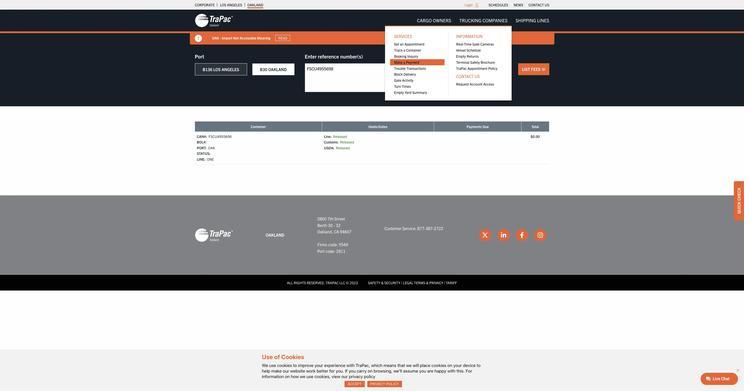 Task type: locate. For each thing, give the bounding box(es) containing it.
2 horizontal spatial on
[[448, 363, 453, 368]]

0 horizontal spatial port
[[195, 53, 204, 60]]

footer
[[0, 196, 745, 291]]

1 vertical spatial our
[[342, 375, 348, 380]]

owners
[[433, 17, 452, 23]]

oak inside banner
[[212, 36, 219, 40]]

on left the device
[[448, 363, 453, 368]]

you right if at the left bottom
[[349, 369, 356, 374]]

0 horizontal spatial privacy
[[371, 382, 386, 387]]

contact us link
[[529, 1, 550, 8]]

bol#:
[[197, 140, 207, 145]]

trapac
[[326, 281, 339, 285]]

0 vertical spatial privacy
[[430, 281, 444, 285]]

oakland image
[[195, 13, 233, 28], [195, 228, 233, 242]]

menu bar containing cargo owners
[[413, 15, 554, 26]]

customs:
[[324, 140, 339, 145]]

1 horizontal spatial your
[[454, 363, 462, 368]]

login
[[465, 3, 473, 7]]

legal
[[403, 281, 414, 285]]

2722
[[434, 226, 444, 231]]

1 oakland image from the top
[[195, 13, 233, 28]]

1 vertical spatial oak
[[208, 146, 215, 150]]

lines
[[538, 17, 550, 23]]

line:
[[324, 134, 332, 139]]

on up policy
[[368, 369, 373, 374]]

b136
[[203, 67, 213, 72]]

port down firms
[[318, 249, 325, 254]]

rights
[[294, 281, 306, 285]]

make
[[272, 369, 282, 374]]

customer service: 877-387-2722
[[385, 226, 444, 231]]

1 horizontal spatial you
[[420, 369, 427, 374]]

our right make
[[283, 369, 289, 374]]

1 horizontal spatial &
[[427, 281, 429, 285]]

0 vertical spatial port
[[195, 53, 204, 60]]

b30
[[260, 67, 268, 72]]

0 horizontal spatial use
[[269, 363, 276, 368]]

we up the 'assume'
[[407, 363, 412, 368]]

reference
[[318, 53, 339, 60]]

tariff
[[446, 281, 458, 285]]

cookies up make
[[277, 363, 292, 368]]

Enter reference number(s) text field
[[305, 63, 509, 92]]

1 vertical spatial oakland image
[[195, 228, 233, 242]]

released right customs:
[[340, 140, 354, 145]]

1 horizontal spatial -
[[334, 223, 335, 228]]

1 vertical spatial los
[[214, 67, 221, 72]]

use
[[269, 363, 276, 368], [307, 375, 314, 380]]

privacy
[[430, 281, 444, 285], [371, 382, 386, 387]]

our down if at the left bottom
[[342, 375, 348, 380]]

©
[[346, 281, 349, 285]]

to right the device
[[477, 363, 481, 368]]

30
[[328, 223, 333, 228]]

1 vertical spatial menu bar
[[413, 15, 554, 26]]

privacy left tariff
[[430, 281, 444, 285]]

angeles left the oakland link on the top left
[[227, 3, 242, 7]]

0 horizontal spatial with
[[347, 363, 355, 368]]

1 horizontal spatial |
[[445, 281, 445, 285]]

policy
[[386, 382, 399, 387]]

0 vertical spatial angeles
[[227, 3, 242, 7]]

cookies
[[282, 354, 305, 361]]

los
[[220, 3, 226, 7], [214, 67, 221, 72]]

angeles right b136
[[222, 67, 239, 72]]

1 vertical spatial we
[[300, 375, 306, 380]]

light image
[[475, 3, 479, 7]]

1 you from the left
[[349, 369, 356, 374]]

b136 los angeles
[[203, 67, 239, 72]]

0 horizontal spatial |
[[402, 281, 403, 285]]

0 vertical spatial on
[[448, 363, 453, 368]]

oak inside can#: fscu4955698 bol#: port: oak status: line: one
[[208, 146, 215, 150]]

use up make
[[269, 363, 276, 368]]

on
[[448, 363, 453, 368], [368, 369, 373, 374], [285, 375, 290, 380]]

1 vertical spatial on
[[368, 369, 373, 374]]

code: down firms
[[326, 249, 336, 254]]

1 & from the left
[[381, 281, 384, 285]]

& right safety
[[381, 281, 384, 285]]

line: released customs: released usda: released
[[324, 134, 354, 150]]

service:
[[403, 226, 417, 231]]

- right the 30
[[334, 223, 335, 228]]

& right terms at bottom right
[[427, 281, 429, 285]]

0 vertical spatial oakland
[[248, 3, 264, 7]]

1 horizontal spatial solid image
[[542, 67, 546, 71]]

browsing,
[[374, 369, 393, 374]]

code: up 2811
[[328, 242, 338, 247]]

released down customs:
[[336, 146, 350, 150]]

1 horizontal spatial on
[[368, 369, 373, 374]]

cookies,
[[315, 375, 331, 380]]

2800
[[318, 216, 327, 221]]

enter
[[305, 53, 317, 60]]

you down "place" at the bottom of the page
[[420, 369, 427, 374]]

can#:
[[197, 134, 207, 139]]

1 horizontal spatial to
[[477, 363, 481, 368]]

1 to from the left
[[293, 363, 297, 368]]

safety & security | legal terms & privacy | tariff
[[368, 281, 458, 285]]

fees
[[532, 67, 541, 72]]

your up better
[[315, 363, 323, 368]]

device
[[463, 363, 476, 368]]

your
[[315, 363, 323, 368], [454, 363, 462, 368]]

port
[[195, 53, 204, 60], [318, 249, 325, 254]]

2 vertical spatial released
[[336, 146, 350, 150]]

port up b136
[[195, 53, 204, 60]]

1 vertical spatial released
[[340, 140, 354, 145]]

with
[[347, 363, 355, 368], [448, 369, 456, 374]]

berth
[[318, 223, 327, 228]]

privacy down policy
[[371, 382, 386, 387]]

your up this.
[[454, 363, 462, 368]]

ca
[[334, 229, 339, 234]]

port:
[[197, 146, 207, 150]]

all rights reserved. trapac llc © 2023
[[287, 281, 358, 285]]

released up customs:
[[333, 134, 348, 139]]

will
[[413, 363, 419, 368]]

|
[[402, 281, 403, 285], [445, 281, 445, 285]]

1 horizontal spatial privacy
[[430, 281, 444, 285]]

1 horizontal spatial with
[[448, 369, 456, 374]]

quick check
[[737, 188, 742, 214]]

1 vertical spatial port
[[318, 249, 325, 254]]

| left legal in the right bottom of the page
[[402, 281, 403, 285]]

carry
[[357, 369, 367, 374]]

0 vertical spatial los
[[220, 3, 226, 7]]

safety
[[368, 281, 381, 285]]

due
[[483, 124, 489, 129]]

work
[[307, 369, 316, 374]]

menu bar containing schedules
[[487, 1, 553, 8]]

to
[[293, 363, 297, 368], [477, 363, 481, 368]]

cookies up happy
[[432, 363, 447, 368]]

| left tariff
[[445, 281, 445, 285]]

oak left import
[[212, 36, 219, 40]]

on left how
[[285, 375, 290, 380]]

los right corporate link
[[220, 3, 226, 7]]

oak up status:
[[208, 146, 215, 150]]

menu bar up "shipping" on the right top of page
[[487, 1, 553, 8]]

1 vertical spatial privacy
[[371, 382, 386, 387]]

with left this.
[[448, 369, 456, 374]]

0 horizontal spatial -
[[220, 36, 221, 40]]

banner
[[0, 10, 745, 45]]

schedules link
[[489, 1, 509, 8]]

customer
[[385, 226, 402, 231]]

total
[[532, 124, 540, 129]]

2 | from the left
[[445, 281, 445, 285]]

menu bar inside banner
[[413, 15, 554, 26]]

1 vertical spatial solid image
[[542, 67, 546, 71]]

0 vertical spatial oakland image
[[195, 13, 233, 28]]

0 vertical spatial solid image
[[195, 35, 202, 42]]

container
[[251, 124, 266, 129]]

- left import
[[220, 36, 221, 40]]

to up the website
[[293, 363, 297, 368]]

use down work
[[307, 375, 314, 380]]

0 horizontal spatial cookies
[[277, 363, 292, 368]]

0 horizontal spatial to
[[293, 363, 297, 368]]

0 horizontal spatial &
[[381, 281, 384, 285]]

1 | from the left
[[402, 281, 403, 285]]

1 vertical spatial oakland
[[268, 67, 287, 72]]

solid image
[[195, 35, 202, 42], [542, 67, 546, 71]]

information
[[262, 375, 284, 380]]

0 vertical spatial oak
[[212, 36, 219, 40]]

0 vertical spatial we
[[407, 363, 412, 368]]

- inside 2800 7th street berth 30 - 32 oakland, ca 94607
[[334, 223, 335, 228]]

1 horizontal spatial cookies
[[432, 363, 447, 368]]

if
[[345, 369, 348, 374]]

1 horizontal spatial use
[[307, 375, 314, 380]]

-
[[220, 36, 221, 40], [334, 223, 335, 228]]

1 vertical spatial with
[[448, 369, 456, 374]]

2 vertical spatial on
[[285, 375, 290, 380]]

shipping lines link
[[512, 15, 554, 26]]

1 horizontal spatial port
[[318, 249, 325, 254]]

0 vertical spatial menu bar
[[487, 1, 553, 8]]

menu bar
[[487, 1, 553, 8], [413, 15, 554, 26]]

are
[[428, 369, 434, 374]]

0 horizontal spatial solid image
[[195, 35, 202, 42]]

you
[[349, 369, 356, 374], [420, 369, 427, 374]]

1 cookies from the left
[[277, 363, 292, 368]]

with up if at the left bottom
[[347, 363, 355, 368]]

2 cookies from the left
[[432, 363, 447, 368]]

0 horizontal spatial your
[[315, 363, 323, 368]]

1 vertical spatial -
[[334, 223, 335, 228]]

usda:
[[324, 146, 335, 150]]

means
[[384, 363, 397, 368]]

0 horizontal spatial our
[[283, 369, 289, 374]]

we down the website
[[300, 375, 306, 380]]

0 horizontal spatial you
[[349, 369, 356, 374]]

accept
[[348, 382, 362, 387]]

menu bar down light icon
[[413, 15, 554, 26]]

los right b136
[[214, 67, 221, 72]]

2 you from the left
[[420, 369, 427, 374]]



Task type: describe. For each thing, give the bounding box(es) containing it.
$ 0.00
[[531, 134, 540, 139]]

oak - import not accessible meaning
[[212, 36, 271, 40]]

2 & from the left
[[427, 281, 429, 285]]

can#: fscu4955698 bol#: port: oak status: line: one
[[197, 134, 232, 162]]

y549
[[339, 242, 348, 247]]

firms
[[318, 242, 328, 247]]

cargo owners link
[[413, 15, 456, 26]]

quick
[[737, 202, 742, 214]]

read
[[279, 36, 288, 40]]

policy
[[364, 375, 376, 380]]

us
[[545, 3, 550, 7]]

legal terms & privacy link
[[403, 281, 444, 285]]

we'll
[[394, 369, 403, 374]]

firms code:  y549 port code:  2811
[[318, 242, 348, 254]]

of
[[274, 354, 280, 361]]

trucking
[[460, 17, 482, 23]]

website
[[291, 369, 305, 374]]

how
[[291, 375, 299, 380]]

fscu4955698
[[209, 134, 232, 139]]

status:
[[197, 151, 211, 156]]

this.
[[457, 369, 465, 374]]

1 vertical spatial code:
[[326, 249, 336, 254]]

companies
[[483, 17, 508, 23]]

for
[[330, 369, 335, 374]]

banner containing cargo owners
[[0, 10, 745, 45]]

2 your from the left
[[454, 363, 462, 368]]

solid image inside banner
[[195, 35, 202, 42]]

cargo owners
[[417, 17, 452, 23]]

read link
[[276, 35, 291, 41]]

that
[[398, 363, 405, 368]]

security
[[385, 281, 401, 285]]

corporate link
[[195, 1, 215, 8]]

0 vertical spatial code:
[[328, 242, 338, 247]]

2 oakland image from the top
[[195, 228, 233, 242]]

solid image inside list fees button
[[542, 67, 546, 71]]

trapac,
[[356, 363, 370, 368]]

0 horizontal spatial we
[[300, 375, 306, 380]]

contact us
[[529, 3, 550, 7]]

holds/dates
[[369, 124, 388, 129]]

terms
[[414, 281, 426, 285]]

1 your from the left
[[315, 363, 323, 368]]

better
[[317, 369, 329, 374]]

street
[[335, 216, 345, 221]]

check
[[737, 188, 742, 201]]

1 vertical spatial use
[[307, 375, 314, 380]]

no image
[[736, 368, 741, 373]]

0 vertical spatial use
[[269, 363, 276, 368]]

quick check link
[[735, 181, 745, 220]]

accessible
[[240, 36, 256, 40]]

shipping lines
[[516, 17, 550, 23]]

0 vertical spatial our
[[283, 369, 289, 374]]

1 horizontal spatial we
[[407, 363, 412, 368]]

contact
[[529, 3, 544, 7]]

list fees
[[523, 67, 542, 72]]

trucking companies link
[[456, 15, 512, 26]]

32
[[336, 223, 341, 228]]

877-
[[418, 226, 426, 231]]

news link
[[514, 1, 524, 8]]

0 vertical spatial released
[[333, 134, 348, 139]]

payments due
[[467, 124, 489, 129]]

0 vertical spatial with
[[347, 363, 355, 368]]

0 horizontal spatial on
[[285, 375, 290, 380]]

2800 7th street berth 30 - 32 oakland, ca 94607
[[318, 216, 352, 234]]

which
[[372, 363, 383, 368]]

login link
[[465, 3, 473, 7]]

view
[[332, 375, 341, 380]]

meaning
[[257, 36, 271, 40]]

experience
[[325, 363, 346, 368]]

oakland,
[[318, 229, 333, 234]]

1 vertical spatial angeles
[[222, 67, 239, 72]]

2023
[[350, 281, 358, 285]]

number(s)
[[340, 53, 363, 60]]

schedules
[[489, 3, 509, 7]]

news
[[514, 3, 524, 7]]

safety & security link
[[368, 281, 401, 285]]

trucking companies
[[460, 17, 508, 23]]

privacy inside privacy policy link
[[371, 382, 386, 387]]

94607
[[340, 229, 352, 234]]

help
[[262, 369, 270, 374]]

1 horizontal spatial our
[[342, 375, 348, 380]]

0.00
[[533, 134, 540, 139]]

0 vertical spatial -
[[220, 36, 221, 40]]

2 to from the left
[[477, 363, 481, 368]]

oakland image inside banner
[[195, 13, 233, 28]]

shipping
[[516, 17, 537, 23]]

reserved.
[[307, 281, 325, 285]]

oakland link
[[248, 1, 264, 8]]

you.
[[336, 369, 344, 374]]

all
[[287, 281, 293, 285]]

list fees button
[[519, 63, 550, 75]]

happy
[[435, 369, 447, 374]]

cargo
[[417, 17, 432, 23]]

footer containing 2800 7th street
[[0, 196, 745, 291]]

we
[[262, 363, 268, 368]]

enter reference number(s)
[[305, 53, 363, 60]]

privacy policy link
[[368, 381, 402, 388]]

port inside firms code:  y549 port code:  2811
[[318, 249, 325, 254]]

payments
[[467, 124, 482, 129]]

for
[[466, 369, 473, 374]]

corporate
[[195, 3, 215, 7]]

llc
[[340, 281, 346, 285]]

line:
[[197, 157, 206, 162]]

2 vertical spatial oakland
[[266, 233, 285, 238]]



Task type: vqa. For each thing, say whether or not it's contained in the screenshot.
FSCU4955698
yes



